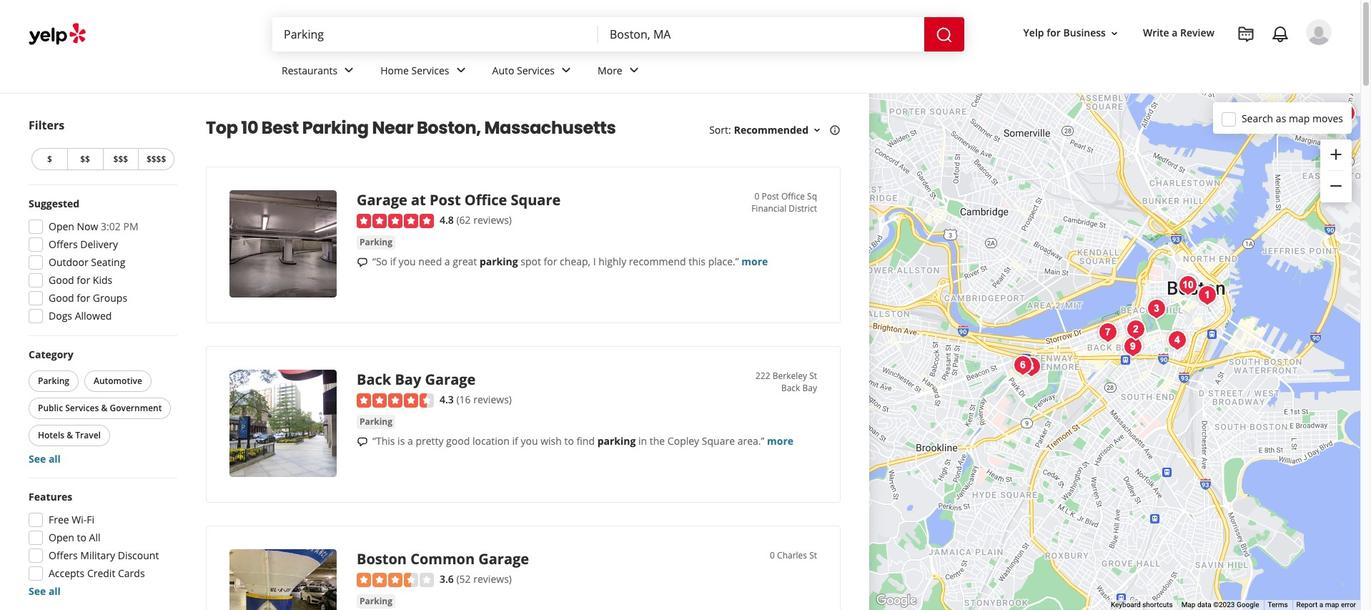 Task type: vqa. For each thing, say whether or not it's contained in the screenshot.
THE 'SPONSORED' to the bottom
no



Task type: describe. For each thing, give the bounding box(es) containing it.
garage for common
[[479, 549, 529, 569]]

one beacon image
[[1174, 271, 1203, 300]]

parking button down category
[[29, 370, 79, 392]]

error
[[1342, 601, 1357, 609]]

parking link for back
[[357, 415, 396, 429]]

berkeley
[[773, 370, 808, 382]]

for for kids
[[77, 273, 90, 287]]

free
[[49, 513, 69, 526]]

offers for offers military discount
[[49, 549, 78, 562]]

boston common garage link
[[357, 549, 529, 569]]

sort:
[[710, 123, 731, 137]]

automotive button
[[84, 370, 152, 392]]

terms link
[[1268, 601, 1289, 609]]

zoom in image
[[1328, 146, 1345, 163]]

reviews) for back bay garage
[[474, 393, 512, 406]]

more
[[598, 63, 623, 77]]

16 speech v2 image
[[357, 257, 368, 268]]

boston common garage
[[357, 549, 529, 569]]

0 for 0 post office sq financial district
[[755, 190, 760, 202]]

group containing suggested
[[24, 197, 177, 328]]

report
[[1297, 601, 1318, 609]]

$$$
[[113, 153, 128, 165]]

government
[[110, 402, 162, 414]]

3.6
[[440, 572, 454, 586]]

good for good for groups
[[49, 291, 74, 305]]

best
[[262, 116, 299, 139]]

boston common garage image
[[1143, 295, 1171, 323]]

user actions element
[[1012, 18, 1352, 106]]

parking for back
[[360, 416, 393, 428]]

group containing features
[[24, 490, 177, 599]]

all for category
[[49, 452, 61, 466]]

10
[[241, 116, 258, 139]]

offers for offers delivery
[[49, 237, 78, 251]]

area."
[[738, 434, 765, 448]]

public services & government button
[[29, 398, 171, 419]]

222 berkeley st back bay
[[756, 370, 818, 394]]

1 vertical spatial you
[[521, 434, 538, 448]]

i
[[593, 255, 596, 269]]

3.6 (52 reviews)
[[440, 572, 512, 586]]

good for good for kids
[[49, 273, 74, 287]]

a right need
[[445, 255, 450, 269]]

massachusetts
[[485, 116, 616, 139]]

in
[[639, 434, 647, 448]]

keyboard shortcuts
[[1111, 601, 1173, 609]]

the
[[650, 434, 665, 448]]

business
[[1064, 26, 1106, 40]]

wi-
[[72, 513, 87, 526]]

dogs
[[49, 309, 72, 323]]

see all for features
[[29, 584, 61, 598]]

garage at post office square link
[[357, 190, 561, 210]]

services for auto
[[517, 63, 555, 77]]

business categories element
[[270, 51, 1332, 93]]

"so if you need a great parking spot for cheap, i highly recommend this place." more
[[373, 255, 768, 269]]

parking button for boston common garage
[[357, 595, 396, 609]]

sq
[[808, 190, 818, 202]]

reviews) for garage at post office square
[[474, 213, 512, 227]]

as
[[1277, 111, 1287, 125]]

map
[[1182, 601, 1196, 609]]

open now 3:02 pm
[[49, 220, 138, 233]]

"this
[[373, 434, 395, 448]]

hotels
[[38, 429, 64, 441]]

restaurants link
[[270, 51, 369, 93]]

see all for category
[[29, 452, 61, 466]]

0 horizontal spatial &
[[67, 429, 73, 441]]

open to all
[[49, 531, 101, 544]]

notifications image
[[1272, 26, 1290, 43]]

$
[[47, 153, 52, 165]]

terms
[[1268, 601, 1289, 609]]

copley
[[668, 434, 700, 448]]

24 chevron down v2 image for auto services
[[558, 62, 575, 79]]

home services link
[[369, 51, 481, 93]]

parking button for back bay garage
[[357, 415, 396, 429]]

0 vertical spatial more
[[742, 255, 768, 269]]

outdoor
[[49, 255, 88, 269]]

yelp for business button
[[1018, 20, 1126, 46]]

hotels & travel button
[[29, 425, 110, 446]]

accepts
[[49, 566, 85, 580]]

boston
[[357, 549, 407, 569]]

1 horizontal spatial square
[[702, 434, 735, 448]]

parking right best
[[302, 116, 369, 139]]

©2023
[[1214, 601, 1236, 609]]

auto services link
[[481, 51, 587, 93]]

0 horizontal spatial parking
[[480, 255, 518, 269]]

preflight airport parking image
[[1332, 99, 1361, 128]]

keyboard
[[1111, 601, 1141, 609]]

$$$ button
[[103, 148, 138, 170]]

kids
[[93, 273, 112, 287]]

see for features
[[29, 584, 46, 598]]

0 horizontal spatial to
[[77, 531, 87, 544]]

1 office from the left
[[465, 190, 507, 210]]

4.8 star rating image
[[357, 214, 434, 228]]

0 post office sq financial district
[[752, 190, 818, 215]]

map data ©2023 google
[[1182, 601, 1260, 609]]

parking link for boston
[[357, 595, 396, 609]]

outdoor seating
[[49, 255, 125, 269]]

16 chevron down v2 image
[[812, 124, 823, 136]]

features
[[29, 490, 72, 504]]

for for business
[[1047, 26, 1061, 40]]

for for groups
[[77, 291, 90, 305]]

services for public
[[65, 402, 99, 414]]

more link for garage at post office square
[[742, 255, 768, 269]]

projects image
[[1238, 26, 1255, 43]]

0 horizontal spatial back
[[357, 370, 391, 389]]

this
[[689, 255, 706, 269]]

location
[[473, 434, 510, 448]]

"this is a pretty good location if you wish to find parking in the copley square area." more
[[373, 434, 794, 448]]

more link for back bay garage
[[767, 434, 794, 448]]

Near text field
[[610, 26, 913, 42]]

auto
[[492, 63, 515, 77]]

now
[[77, 220, 98, 233]]

common
[[411, 549, 475, 569]]

pm
[[123, 220, 138, 233]]

at
[[411, 190, 426, 210]]

0 horizontal spatial garage
[[357, 190, 408, 210]]

see all button for category
[[29, 452, 61, 466]]

allowed
[[75, 309, 112, 323]]

(16
[[457, 393, 471, 406]]

travel
[[75, 429, 101, 441]]

recommended button
[[734, 123, 823, 137]]

parking link for garage
[[357, 236, 396, 250]]

public
[[38, 402, 63, 414]]

"so
[[373, 255, 388, 269]]

st for 0 charles st
[[810, 549, 818, 561]]

brad k. image
[[1307, 19, 1332, 45]]

free wi-fi
[[49, 513, 94, 526]]

back bay garage image
[[1122, 315, 1150, 344]]

200 newbury garage image
[[1094, 318, 1123, 347]]



Task type: locate. For each thing, give the bounding box(es) containing it.
good up dogs
[[49, 291, 74, 305]]

1 horizontal spatial bay
[[803, 382, 818, 394]]

more link right area."
[[767, 434, 794, 448]]

back right 222
[[782, 382, 801, 394]]

map for moves
[[1290, 111, 1311, 125]]

222
[[756, 370, 771, 382]]

0 vertical spatial open
[[49, 220, 74, 233]]

$$
[[80, 153, 90, 165]]

parking left spot
[[480, 255, 518, 269]]

1 vertical spatial see all button
[[29, 584, 61, 598]]

$$$$
[[147, 153, 166, 165]]

1 horizontal spatial 0
[[770, 549, 775, 561]]

parking for garage
[[360, 236, 393, 248]]

3:02
[[101, 220, 121, 233]]

1 horizontal spatial garage
[[425, 370, 476, 389]]

services right 'home'
[[412, 63, 450, 77]]

parking link up '"so' at the left of the page
[[357, 236, 396, 250]]

square
[[511, 190, 561, 210], [702, 434, 735, 448]]

keyboard shortcuts button
[[1111, 600, 1173, 610]]

16 speech v2 image
[[357, 436, 368, 448]]

3 parking link from the top
[[357, 595, 396, 609]]

post left district
[[762, 190, 779, 202]]

parking up the "this
[[360, 416, 393, 428]]

Find text field
[[284, 26, 587, 42]]

2 post from the left
[[762, 190, 779, 202]]

recommend
[[629, 255, 686, 269]]

parking button up '"so' at the left of the page
[[357, 236, 396, 250]]

to left find
[[565, 434, 574, 448]]

0 left 'charles'
[[770, 549, 775, 561]]

you left wish
[[521, 434, 538, 448]]

2 open from the top
[[49, 531, 74, 544]]

all
[[49, 452, 61, 466], [49, 584, 61, 598]]

for inside button
[[1047, 26, 1061, 40]]

0 left district
[[755, 190, 760, 202]]

for
[[1047, 26, 1061, 40], [544, 255, 558, 269], [77, 273, 90, 287], [77, 291, 90, 305]]

open for open to all
[[49, 531, 74, 544]]

parking button up the "this
[[357, 415, 396, 429]]

restaurants
[[282, 63, 338, 77]]

1 offers from the top
[[49, 237, 78, 251]]

garage at post office square image
[[1193, 281, 1222, 310]]

report a map error link
[[1297, 601, 1357, 609]]

back inside 222 berkeley st back bay
[[782, 382, 801, 394]]

office
[[465, 190, 507, 210], [782, 190, 805, 202]]

1 vertical spatial see
[[29, 584, 46, 598]]

wish
[[541, 434, 562, 448]]

&
[[101, 402, 108, 414], [67, 429, 73, 441]]

1 vertical spatial more
[[767, 434, 794, 448]]

& down automotive button
[[101, 402, 108, 414]]

st right the berkeley
[[810, 370, 818, 382]]

services right auto
[[517, 63, 555, 77]]

all for features
[[49, 584, 61, 598]]

0 vertical spatial if
[[390, 255, 396, 269]]

2 all from the top
[[49, 584, 61, 598]]

None field
[[284, 26, 587, 42], [610, 26, 913, 42]]

3 reviews) from the top
[[474, 572, 512, 586]]

services up travel
[[65, 402, 99, 414]]

2 24 chevron down v2 image from the left
[[558, 62, 575, 79]]

0 vertical spatial &
[[101, 402, 108, 414]]

b&b parking image
[[1163, 326, 1192, 355]]

16 chevron down v2 image
[[1109, 28, 1121, 39]]

1 vertical spatial parking
[[598, 434, 636, 448]]

map for error
[[1326, 601, 1340, 609]]

highly
[[599, 255, 627, 269]]

good down outdoor
[[49, 273, 74, 287]]

dogs allowed
[[49, 309, 112, 323]]

0 horizontal spatial square
[[511, 190, 561, 210]]

1 horizontal spatial none field
[[610, 26, 913, 42]]

parking up '"so' at the left of the page
[[360, 236, 393, 248]]

none field up business categories element
[[610, 26, 913, 42]]

0 vertical spatial st
[[810, 370, 818, 382]]

1 all from the top
[[49, 452, 61, 466]]

auto services
[[492, 63, 555, 77]]

reviews) right (16
[[474, 393, 512, 406]]

0 vertical spatial more link
[[742, 255, 768, 269]]

0 horizontal spatial map
[[1290, 111, 1311, 125]]

none field up the home services link
[[284, 26, 587, 42]]

2 good from the top
[[49, 291, 74, 305]]

0 vertical spatial garage
[[357, 190, 408, 210]]

near
[[372, 116, 414, 139]]

post inside 0 post office sq financial district
[[762, 190, 779, 202]]

parking left in
[[598, 434, 636, 448]]

1 24 chevron down v2 image from the left
[[452, 62, 470, 79]]

1 vertical spatial st
[[810, 549, 818, 561]]

1 horizontal spatial back
[[782, 382, 801, 394]]

reviews) right (52
[[474, 572, 512, 586]]

for right spot
[[544, 255, 558, 269]]

0 vertical spatial map
[[1290, 111, 1311, 125]]

1330 boylston parking garage image
[[1017, 353, 1046, 381]]

100 clarendon street garage image
[[1119, 333, 1148, 361]]

1 horizontal spatial office
[[782, 190, 805, 202]]

map right as
[[1290, 111, 1311, 125]]

0 horizontal spatial 0
[[755, 190, 760, 202]]

military
[[80, 549, 115, 562]]

is
[[398, 434, 405, 448]]

garage up 3.6 (52 reviews)
[[479, 549, 529, 569]]

1 vertical spatial if
[[512, 434, 518, 448]]

1 vertical spatial &
[[67, 429, 73, 441]]

write a review link
[[1138, 20, 1221, 46]]

16 info v2 image
[[830, 124, 841, 136]]

st
[[810, 370, 818, 382], [810, 549, 818, 561]]

back bay garage
[[357, 370, 476, 389]]

more link
[[742, 255, 768, 269], [767, 434, 794, 448]]

0 vertical spatial reviews)
[[474, 213, 512, 227]]

garage up 4.8 star rating "image"
[[357, 190, 408, 210]]

bay up 4.3 star rating image
[[395, 370, 421, 389]]

square left area."
[[702, 434, 735, 448]]

1 reviews) from the top
[[474, 213, 512, 227]]

for down outdoor seating at left top
[[77, 273, 90, 287]]

discount
[[118, 549, 159, 562]]

2 reviews) from the top
[[474, 393, 512, 406]]

1 vertical spatial open
[[49, 531, 74, 544]]

automotive
[[94, 375, 142, 387]]

2 horizontal spatial services
[[517, 63, 555, 77]]

2 st from the top
[[810, 549, 818, 561]]

district
[[789, 202, 818, 215]]

4.8 (62 reviews)
[[440, 213, 512, 227]]

2 office from the left
[[782, 190, 805, 202]]

map left error
[[1326, 601, 1340, 609]]

open down 'free'
[[49, 531, 74, 544]]

google image
[[873, 591, 920, 610]]

1 see all from the top
[[29, 452, 61, 466]]

back up 4.3 star rating image
[[357, 370, 391, 389]]

None search field
[[273, 17, 968, 51]]

bay inside 222 berkeley st back bay
[[803, 382, 818, 394]]

1 good from the top
[[49, 273, 74, 287]]

& left travel
[[67, 429, 73, 441]]

1 vertical spatial good
[[49, 291, 74, 305]]

fenway triangle parking image
[[1009, 351, 1037, 380]]

great
[[453, 255, 477, 269]]

write a review
[[1144, 26, 1215, 40]]

office up 4.8 (62 reviews)
[[465, 190, 507, 210]]

4.3 star rating image
[[357, 394, 434, 408]]

(62
[[457, 213, 471, 227]]

suggested
[[29, 197, 80, 210]]

0 vertical spatial see all
[[29, 452, 61, 466]]

0 vertical spatial parking
[[480, 255, 518, 269]]

0 horizontal spatial if
[[390, 255, 396, 269]]

zoom out image
[[1328, 178, 1345, 195]]

a right is at left bottom
[[408, 434, 413, 448]]

4.8
[[440, 213, 454, 227]]

more link right place."
[[742, 255, 768, 269]]

24 chevron down v2 image
[[452, 62, 470, 79], [558, 62, 575, 79], [626, 62, 643, 79]]

category
[[29, 348, 73, 361]]

search as map moves
[[1242, 111, 1344, 125]]

bay
[[395, 370, 421, 389], [803, 382, 818, 394]]

credit
[[87, 566, 115, 580]]

24 chevron down v2 image inside the home services link
[[452, 62, 470, 79]]

1 vertical spatial all
[[49, 584, 61, 598]]

0
[[755, 190, 760, 202], [770, 549, 775, 561]]

0 horizontal spatial 24 chevron down v2 image
[[452, 62, 470, 79]]

1 vertical spatial to
[[77, 531, 87, 544]]

2 none field from the left
[[610, 26, 913, 42]]

2 offers from the top
[[49, 549, 78, 562]]

2 vertical spatial reviews)
[[474, 572, 512, 586]]

good
[[446, 434, 470, 448]]

2 see from the top
[[29, 584, 46, 598]]

2 vertical spatial garage
[[479, 549, 529, 569]]

24 chevron down v2 image left auto
[[452, 62, 470, 79]]

1 horizontal spatial post
[[762, 190, 779, 202]]

see all button for features
[[29, 584, 61, 598]]

24 chevron down v2 image inside more link
[[626, 62, 643, 79]]

1 vertical spatial 0
[[770, 549, 775, 561]]

0 for 0 charles st
[[770, 549, 775, 561]]

garage
[[357, 190, 408, 210], [425, 370, 476, 389], [479, 549, 529, 569]]

3 24 chevron down v2 image from the left
[[626, 62, 643, 79]]

1 vertical spatial parking link
[[357, 415, 396, 429]]

24 chevron down v2 image
[[341, 62, 358, 79]]

2 horizontal spatial 24 chevron down v2 image
[[626, 62, 643, 79]]

spot
[[521, 255, 541, 269]]

1 see from the top
[[29, 452, 46, 466]]

if right the location
[[512, 434, 518, 448]]

0 vertical spatial 0
[[755, 190, 760, 202]]

0 vertical spatial see all button
[[29, 452, 61, 466]]

review
[[1181, 26, 1215, 40]]

1 vertical spatial map
[[1326, 601, 1340, 609]]

1 st from the top
[[810, 370, 818, 382]]

see all
[[29, 452, 61, 466], [29, 584, 61, 598]]

garage up 4.3
[[425, 370, 476, 389]]

1 horizontal spatial map
[[1326, 601, 1340, 609]]

reviews) for boston common garage
[[474, 572, 512, 586]]

0 horizontal spatial office
[[465, 190, 507, 210]]

1 horizontal spatial &
[[101, 402, 108, 414]]

0 vertical spatial to
[[565, 434, 574, 448]]

0 vertical spatial offers
[[49, 237, 78, 251]]

0 vertical spatial all
[[49, 452, 61, 466]]

st right 'charles'
[[810, 549, 818, 561]]

2 parking link from the top
[[357, 415, 396, 429]]

you
[[399, 255, 416, 269], [521, 434, 538, 448]]

3.6 star rating image
[[357, 573, 434, 587]]

24 chevron down v2 image for more
[[626, 62, 643, 79]]

1 horizontal spatial to
[[565, 434, 574, 448]]

group containing category
[[26, 348, 177, 466]]

if right '"so' at the left of the page
[[390, 255, 396, 269]]

moves
[[1313, 111, 1344, 125]]

parking for boston
[[360, 595, 393, 608]]

yelp
[[1024, 26, 1045, 40]]

see all down hotels
[[29, 452, 61, 466]]

1 open from the top
[[49, 220, 74, 233]]

office left sq
[[782, 190, 805, 202]]

write
[[1144, 26, 1170, 40]]

for down good for kids
[[77, 291, 90, 305]]

groups
[[93, 291, 127, 305]]

2 see all from the top
[[29, 584, 61, 598]]

1 horizontal spatial you
[[521, 434, 538, 448]]

accepts credit cards
[[49, 566, 145, 580]]

parking button down 3.6 star rating image
[[357, 595, 396, 609]]

1 horizontal spatial parking
[[598, 434, 636, 448]]

open down suggested
[[49, 220, 74, 233]]

none field near
[[610, 26, 913, 42]]

1 none field from the left
[[284, 26, 587, 42]]

1 vertical spatial offers
[[49, 549, 78, 562]]

all down accepts on the left bottom of page
[[49, 584, 61, 598]]

none field find
[[284, 26, 587, 42]]

a right write
[[1172, 26, 1178, 40]]

see all button
[[29, 452, 61, 466], [29, 584, 61, 598]]

parking link down 3.6 star rating image
[[357, 595, 396, 609]]

delivery
[[80, 237, 118, 251]]

charles
[[777, 549, 808, 561]]

pretty
[[416, 434, 444, 448]]

see
[[29, 452, 46, 466], [29, 584, 46, 598]]

search image
[[936, 26, 953, 43]]

top 10 best parking near boston, massachusetts
[[206, 116, 616, 139]]

st for 222 berkeley st back bay
[[810, 370, 818, 382]]

1 vertical spatial square
[[702, 434, 735, 448]]

1 horizontal spatial if
[[512, 434, 518, 448]]

group
[[1321, 139, 1352, 202], [24, 197, 177, 328], [26, 348, 177, 466], [24, 490, 177, 599]]

good
[[49, 273, 74, 287], [49, 291, 74, 305]]

1 post from the left
[[430, 190, 461, 210]]

24 chevron down v2 image inside auto services link
[[558, 62, 575, 79]]

filters
[[29, 117, 64, 133]]

to left all
[[77, 531, 87, 544]]

map region
[[827, 0, 1372, 610]]

services for home
[[412, 63, 450, 77]]

financial
[[752, 202, 787, 215]]

parking link
[[357, 236, 396, 250], [357, 415, 396, 429], [357, 595, 396, 609]]

offers up accepts on the left bottom of page
[[49, 549, 78, 562]]

(52
[[457, 572, 471, 586]]

cards
[[118, 566, 145, 580]]

24 chevron down v2 image right auto services
[[558, 62, 575, 79]]

0 vertical spatial square
[[511, 190, 561, 210]]

all down hotels
[[49, 452, 61, 466]]

st inside 222 berkeley st back bay
[[810, 370, 818, 382]]

0 inside 0 post office sq financial district
[[755, 190, 760, 202]]

cheap,
[[560, 255, 591, 269]]

place."
[[709, 255, 739, 269]]

home services
[[381, 63, 450, 77]]

reviews)
[[474, 213, 512, 227], [474, 393, 512, 406], [474, 572, 512, 586]]

a right report
[[1320, 601, 1324, 609]]

more right area."
[[767, 434, 794, 448]]

shortcuts
[[1143, 601, 1173, 609]]

parking down category
[[38, 375, 69, 387]]

2 vertical spatial parking link
[[357, 595, 396, 609]]

recommended
[[734, 123, 809, 137]]

square up spot
[[511, 190, 561, 210]]

boston,
[[417, 116, 481, 139]]

post up 4.8
[[430, 190, 461, 210]]

1 horizontal spatial 24 chevron down v2 image
[[558, 62, 575, 79]]

office inside 0 post office sq financial district
[[782, 190, 805, 202]]

all
[[89, 531, 101, 544]]

map
[[1290, 111, 1311, 125], [1326, 601, 1340, 609]]

offers up outdoor
[[49, 237, 78, 251]]

24 chevron down v2 image right more
[[626, 62, 643, 79]]

see all button down accepts on the left bottom of page
[[29, 584, 61, 598]]

find
[[577, 434, 595, 448]]

services inside button
[[65, 402, 99, 414]]

garage for bay
[[425, 370, 476, 389]]

see all down accepts on the left bottom of page
[[29, 584, 61, 598]]

hotels & travel
[[38, 429, 101, 441]]

services
[[412, 63, 450, 77], [517, 63, 555, 77], [65, 402, 99, 414]]

parking link up the "this
[[357, 415, 396, 429]]

you left need
[[399, 255, 416, 269]]

good for groups
[[49, 291, 127, 305]]

see for category
[[29, 452, 46, 466]]

google
[[1237, 601, 1260, 609]]

24 chevron down v2 image for home services
[[452, 62, 470, 79]]

1 horizontal spatial services
[[412, 63, 450, 77]]

1 vertical spatial more link
[[767, 434, 794, 448]]

$$ button
[[67, 148, 103, 170]]

for right yelp
[[1047, 26, 1061, 40]]

2 horizontal spatial garage
[[479, 549, 529, 569]]

search
[[1242, 111, 1274, 125]]

0 vertical spatial parking link
[[357, 236, 396, 250]]

parking button for garage at post office square
[[357, 236, 396, 250]]

0 horizontal spatial services
[[65, 402, 99, 414]]

back bay garage link
[[357, 370, 476, 389]]

0 horizontal spatial none field
[[284, 26, 587, 42]]

0 vertical spatial good
[[49, 273, 74, 287]]

reviews) right (62
[[474, 213, 512, 227]]

garage at post office square
[[357, 190, 561, 210]]

0 vertical spatial you
[[399, 255, 416, 269]]

1 vertical spatial garage
[[425, 370, 476, 389]]

0 horizontal spatial bay
[[395, 370, 421, 389]]

more right place."
[[742, 255, 768, 269]]

bay right 222
[[803, 382, 818, 394]]

0 vertical spatial see
[[29, 452, 46, 466]]

0 horizontal spatial post
[[430, 190, 461, 210]]

1 vertical spatial see all
[[29, 584, 61, 598]]

a
[[1172, 26, 1178, 40], [445, 255, 450, 269], [408, 434, 413, 448], [1320, 601, 1324, 609]]

1 parking link from the top
[[357, 236, 396, 250]]

see all button down hotels
[[29, 452, 61, 466]]

1 see all button from the top
[[29, 452, 61, 466]]

1 vertical spatial reviews)
[[474, 393, 512, 406]]

0 horizontal spatial you
[[399, 255, 416, 269]]

open for open now 3:02 pm
[[49, 220, 74, 233]]

parking down 3.6 star rating image
[[360, 595, 393, 608]]

2 see all button from the top
[[29, 584, 61, 598]]



